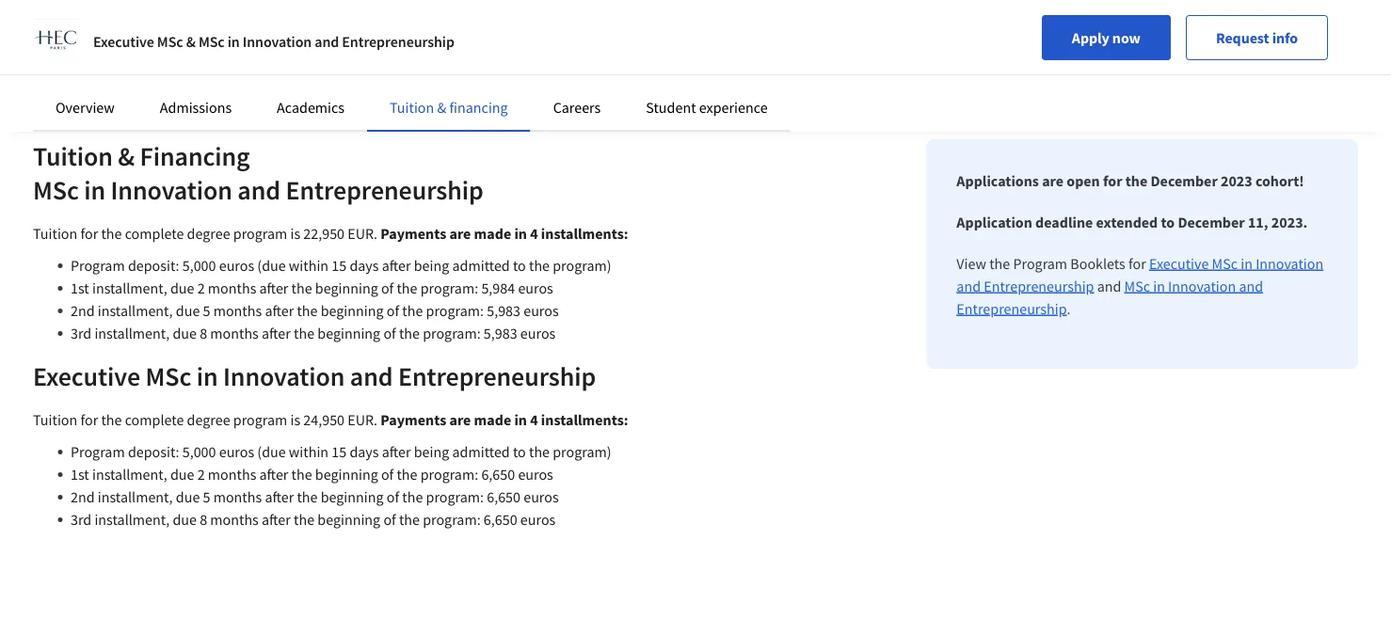 Task type: locate. For each thing, give the bounding box(es) containing it.
program inside program deposit: 5,000 euros (due within 15 days after being admitted to the program) 1st installment, due 2 months after the beginning of the program: 5,984 euros 2nd installment, due 5 months after the beginning of the program: 5,983 euros 3rd installment, due 8 months after the beginning of the program: 5,983 euros
[[71, 256, 125, 275]]

december
[[1151, 171, 1218, 190], [1178, 213, 1246, 232]]

the
[[1126, 171, 1148, 190], [101, 224, 122, 243], [990, 254, 1011, 273], [529, 256, 550, 275], [292, 279, 312, 298], [397, 279, 418, 298], [297, 301, 318, 320], [402, 301, 423, 320], [294, 324, 315, 343], [399, 324, 420, 343], [101, 411, 122, 429], [529, 443, 550, 461], [292, 465, 312, 484], [397, 465, 418, 484], [297, 488, 318, 507], [402, 488, 423, 507], [294, 510, 315, 529], [399, 510, 420, 529]]

5
[[203, 301, 210, 320], [203, 488, 210, 507]]

1 vertical spatial are
[[450, 224, 471, 243]]

1st for 1st installment, due 2 months after the beginning of the program: 6,650 euros
[[71, 465, 89, 484]]

15 down tuition for the complete degree program is 24,950 eur. payments are made in 4 installments:
[[332, 443, 347, 461]]

0 vertical spatial within
[[289, 256, 329, 275]]

2 is from the top
[[290, 411, 301, 429]]

admitted inside program deposit: 5,000 euros (due within 15 days after being admitted to the program) 1st installment, due 2 months after the beginning of the program: 6,650 euros 2nd installment, due 5 months after the beginning of the program: 6,650 euros 3rd installment, due 8 months after the beginning of the program: 6,650 euros
[[452, 443, 510, 461]]

program inside program deposit: 5,000 euros (due within 15 days after being admitted to the program) 1st installment, due 2 months after the beginning of the program: 6,650 euros 2nd installment, due 5 months after the beginning of the program: 6,650 euros 3rd installment, due 8 months after the beginning of the program: 6,650 euros
[[71, 443, 125, 461]]

1 within from the top
[[289, 256, 329, 275]]

within inside program deposit: 5,000 euros (due within 15 days after being admitted to the program) 1st installment, due 2 months after the beginning of the program: 6,650 euros 2nd installment, due 5 months after the beginning of the program: 6,650 euros 3rd installment, due 8 months after the beginning of the program: 6,650 euros
[[289, 443, 329, 461]]

2
[[197, 279, 205, 298], [197, 465, 205, 484]]

0 vertical spatial degree
[[187, 224, 230, 243]]

msc inside tuition & financing msc in innovation and entrepreneurship
[[33, 174, 79, 207]]

within for 6,650
[[289, 443, 329, 461]]

& for tuition & financing msc in innovation and entrepreneurship
[[118, 140, 135, 173]]

2 program) from the top
[[553, 443, 612, 461]]

0 vertical spatial installments:
[[541, 224, 629, 243]]

december left '11,'
[[1178, 213, 1246, 232]]

2 15 from the top
[[332, 443, 347, 461]]

2023.
[[1272, 213, 1308, 232]]

beginning
[[315, 279, 378, 298], [321, 301, 384, 320], [318, 324, 381, 343], [315, 465, 378, 484], [321, 488, 384, 507], [318, 510, 381, 529]]

0 vertical spatial program
[[233, 224, 287, 243]]

1 2nd from the top
[[71, 301, 95, 320]]

0 vertical spatial eur.
[[348, 224, 378, 243]]

15
[[332, 256, 347, 275], [332, 443, 347, 461]]

5 for 2nd installment, due 5 months after the beginning of the program: 6,650 euros
[[203, 488, 210, 507]]

december left 2023
[[1151, 171, 1218, 190]]

1st
[[71, 279, 89, 298], [71, 465, 89, 484]]

1 horizontal spatial &
[[186, 32, 196, 51]]

2 2nd from the top
[[71, 488, 95, 507]]

executive msc in innovation and entrepreneurship
[[957, 254, 1324, 296], [33, 360, 596, 393]]

degree
[[187, 224, 230, 243], [187, 411, 230, 429]]

1 vertical spatial payments
[[381, 411, 447, 429]]

(due inside program deposit: 5,000 euros (due within 15 days after being admitted to the program) 1st installment, due 2 months after the beginning of the program: 6,650 euros 2nd installment, due 5 months after the beginning of the program: 6,650 euros 3rd installment, due 8 months after the beginning of the program: 6,650 euros
[[257, 443, 286, 461]]

executive inside executive msc in innovation and entrepreneurship link
[[1150, 254, 1209, 273]]

1 vertical spatial 4
[[530, 411, 538, 429]]

1 complete from the top
[[125, 224, 184, 243]]

1 vertical spatial executive
[[1150, 254, 1209, 273]]

and up tuition for the complete degree program is 24,950 eur. payments are made in 4 installments:
[[350, 360, 393, 393]]

1 eur. from the top
[[348, 224, 378, 243]]

request info
[[1217, 28, 1299, 47]]

installments: for tuition for the complete degree program is 22,950 eur. payments are made in 4 installments:
[[541, 224, 629, 243]]

2 made from the top
[[474, 411, 512, 429]]

payments right 22,950
[[381, 224, 447, 243]]

due
[[170, 279, 194, 298], [176, 301, 200, 320], [173, 324, 197, 343], [170, 465, 194, 484], [176, 488, 200, 507], [173, 510, 197, 529]]

3rd
[[71, 324, 92, 343], [71, 510, 92, 529]]

to
[[1162, 213, 1175, 232], [513, 256, 526, 275], [513, 443, 526, 461]]

2 days from the top
[[350, 443, 379, 461]]

1 vertical spatial 5,000
[[182, 443, 216, 461]]

5,000 inside program deposit: 5,000 euros (due within 15 days after being admitted to the program) 1st installment, due 2 months after the beginning of the program: 5,984 euros 2nd installment, due 5 months after the beginning of the program: 5,983 euros 3rd installment, due 8 months after the beginning of the program: 5,983 euros
[[182, 256, 216, 275]]

2 deposit: from the top
[[128, 443, 179, 461]]

entrepreneurship down view
[[957, 299, 1067, 318]]

1 vertical spatial complete
[[125, 411, 184, 429]]

4
[[530, 224, 538, 243], [530, 411, 538, 429]]

booklets
[[1071, 254, 1126, 273]]

1 3rd from the top
[[71, 324, 92, 343]]

8 for 3rd installment, due 8 months after the beginning of the program: 6,650 euros
[[200, 510, 207, 529]]

made
[[474, 224, 512, 243], [474, 411, 512, 429]]

are
[[1043, 171, 1064, 190], [450, 224, 471, 243], [450, 411, 471, 429]]

2 within from the top
[[289, 443, 329, 461]]

0 vertical spatial 5,000
[[182, 256, 216, 275]]

5 inside program deposit: 5,000 euros (due within 15 days after being admitted to the program) 1st installment, due 2 months after the beginning of the program: 5,984 euros 2nd installment, due 5 months after the beginning of the program: 5,983 euros 3rd installment, due 8 months after the beginning of the program: 5,983 euros
[[203, 301, 210, 320]]

0 vertical spatial made
[[474, 224, 512, 243]]

5,000 inside program deposit: 5,000 euros (due within 15 days after being admitted to the program) 1st installment, due 2 months after the beginning of the program: 6,650 euros 2nd installment, due 5 months after the beginning of the program: 6,650 euros 3rd installment, due 8 months after the beginning of the program: 6,650 euros
[[182, 443, 216, 461]]

eur. for 22,950
[[348, 224, 378, 243]]

2 payments from the top
[[381, 411, 447, 429]]

1 5 from the top
[[203, 301, 210, 320]]

careers
[[553, 98, 601, 117]]

1 vertical spatial made
[[474, 411, 512, 429]]

1 vertical spatial is
[[290, 411, 301, 429]]

1 vertical spatial program
[[233, 411, 287, 429]]

1 8 from the top
[[200, 324, 207, 343]]

being inside program deposit: 5,000 euros (due within 15 days after being admitted to the program) 1st installment, due 2 months after the beginning of the program: 6,650 euros 2nd installment, due 5 months after the beginning of the program: 6,650 euros 3rd installment, due 8 months after the beginning of the program: 6,650 euros
[[414, 443, 449, 461]]

executive msc in innovation and entrepreneurship down application deadline extended to december 11, 2023.
[[957, 254, 1324, 296]]

program
[[1014, 254, 1068, 273], [71, 256, 125, 275], [71, 443, 125, 461]]

2 vertical spatial to
[[513, 443, 526, 461]]

0 vertical spatial 4
[[530, 224, 538, 243]]

program)
[[553, 256, 612, 275], [553, 443, 612, 461]]

1 vertical spatial &
[[437, 98, 447, 117]]

2 eur. from the top
[[348, 411, 378, 429]]

is left 24,950
[[290, 411, 301, 429]]

2 horizontal spatial &
[[437, 98, 447, 117]]

within
[[289, 256, 329, 275], [289, 443, 329, 461]]

tuition for tuition & financing msc in innovation and entrepreneurship
[[33, 140, 113, 173]]

program) inside program deposit: 5,000 euros (due within 15 days after being admitted to the program) 1st installment, due 2 months after the beginning of the program: 5,984 euros 2nd installment, due 5 months after the beginning of the program: 5,983 euros 3rd installment, due 8 months after the beginning of the program: 5,983 euros
[[553, 256, 612, 275]]

academics
[[277, 98, 345, 117]]

executive msc in innovation and entrepreneurship link
[[957, 254, 1324, 296]]

2 inside program deposit: 5,000 euros (due within 15 days after being admitted to the program) 1st installment, due 2 months after the beginning of the program: 5,984 euros 2nd installment, due 5 months after the beginning of the program: 5,983 euros 3rd installment, due 8 months after the beginning of the program: 5,983 euros
[[197, 279, 205, 298]]

1 vertical spatial 2
[[197, 465, 205, 484]]

1 deposit: from the top
[[128, 256, 179, 275]]

to for program deposit: 5,000 euros (due within 15 days after being admitted to the program) 1st installment, due 2 months after the beginning of the program: 5,984 euros 2nd installment, due 5 months after the beginning of the program: 5,983 euros 3rd installment, due 8 months after the beginning of the program: 5,983 euros
[[513, 256, 526, 275]]

1 vertical spatial admitted
[[452, 443, 510, 461]]

of
[[381, 279, 394, 298], [387, 301, 399, 320], [384, 324, 396, 343], [381, 465, 394, 484], [387, 488, 399, 507], [384, 510, 396, 529]]

and inside the 'msc in innovation and entrepreneurship'
[[1240, 277, 1264, 296]]

after
[[382, 256, 411, 275], [259, 279, 289, 298], [265, 301, 294, 320], [262, 324, 291, 343], [382, 443, 411, 461], [259, 465, 289, 484], [265, 488, 294, 507], [262, 510, 291, 529]]

payments for tuition for the complete degree program is 22,950 eur.
[[381, 224, 447, 243]]

1st inside program deposit: 5,000 euros (due within 15 days after being admitted to the program) 1st installment, due 2 months after the beginning of the program: 5,984 euros 2nd installment, due 5 months after the beginning of the program: 5,983 euros 3rd installment, due 8 months after the beginning of the program: 5,983 euros
[[71, 279, 89, 298]]

complete
[[125, 224, 184, 243], [125, 411, 184, 429]]

5 inside program deposit: 5,000 euros (due within 15 days after being admitted to the program) 1st installment, due 2 months after the beginning of the program: 6,650 euros 2nd installment, due 5 months after the beginning of the program: 6,650 euros 3rd installment, due 8 months after the beginning of the program: 6,650 euros
[[203, 488, 210, 507]]

1 vertical spatial (due
[[257, 443, 286, 461]]

1 vertical spatial deposit:
[[128, 443, 179, 461]]

1st inside program deposit: 5,000 euros (due within 15 days after being admitted to the program) 1st installment, due 2 months after the beginning of the program: 6,650 euros 2nd installment, due 5 months after the beginning of the program: 6,650 euros 3rd installment, due 8 months after the beginning of the program: 6,650 euros
[[71, 465, 89, 484]]

within inside program deposit: 5,000 euros (due within 15 days after being admitted to the program) 1st installment, due 2 months after the beginning of the program: 5,984 euros 2nd installment, due 5 months after the beginning of the program: 5,983 euros 3rd installment, due 8 months after the beginning of the program: 5,983 euros
[[289, 256, 329, 275]]

and down 'financing'
[[238, 174, 281, 207]]

4 for tuition for the complete degree program is 24,950 eur. payments are made in 4 installments:
[[530, 411, 538, 429]]

0 vertical spatial program)
[[553, 256, 612, 275]]

payments right 24,950
[[381, 411, 447, 429]]

8 inside program deposit: 5,000 euros (due within 15 days after being admitted to the program) 1st installment, due 2 months after the beginning of the program: 5,984 euros 2nd installment, due 5 months after the beginning of the program: 5,983 euros 3rd installment, due 8 months after the beginning of the program: 5,983 euros
[[200, 324, 207, 343]]

tuition for the complete degree program is 24,950 eur. payments are made in 4 installments:
[[33, 411, 629, 429]]

15 inside program deposit: 5,000 euros (due within 15 days after being admitted to the program) 1st installment, due 2 months after the beginning of the program: 6,650 euros 2nd installment, due 5 months after the beginning of the program: 6,650 euros 3rd installment, due 8 months after the beginning of the program: 6,650 euros
[[332, 443, 347, 461]]

deposit: for program deposit: 5,000 euros (due within 15 days after being admitted to the program) 1st installment, due 2 months after the beginning of the program: 6,650 euros 2nd installment, due 5 months after the beginning of the program: 6,650 euros 3rd installment, due 8 months after the beginning of the program: 6,650 euros
[[128, 443, 179, 461]]

8 inside program deposit: 5,000 euros (due within 15 days after being admitted to the program) 1st installment, due 2 months after the beginning of the program: 6,650 euros 2nd installment, due 5 months after the beginning of the program: 6,650 euros 3rd installment, due 8 months after the beginning of the program: 6,650 euros
[[200, 510, 207, 529]]

0 vertical spatial being
[[414, 256, 449, 275]]

days for 5,984
[[350, 256, 379, 275]]

eur.
[[348, 224, 378, 243], [348, 411, 378, 429]]

degree for 22,950
[[187, 224, 230, 243]]

0 vertical spatial 2
[[197, 279, 205, 298]]

0 vertical spatial admitted
[[452, 256, 510, 275]]

1 is from the top
[[290, 224, 301, 243]]

euros
[[219, 256, 254, 275], [518, 279, 554, 298], [524, 301, 559, 320], [521, 324, 556, 343], [219, 443, 254, 461], [518, 465, 554, 484], [524, 488, 559, 507], [521, 510, 556, 529]]

0 vertical spatial 5,983
[[487, 301, 521, 320]]

program) inside program deposit: 5,000 euros (due within 15 days after being admitted to the program) 1st installment, due 2 months after the beginning of the program: 6,650 euros 2nd installment, due 5 months after the beginning of the program: 6,650 euros 3rd installment, due 8 months after the beginning of the program: 6,650 euros
[[553, 443, 612, 461]]

tuition for tuition & financing
[[390, 98, 434, 117]]

2nd
[[71, 301, 95, 320], [71, 488, 95, 507]]

0 vertical spatial (due
[[257, 256, 286, 275]]

installments:
[[541, 224, 629, 243], [541, 411, 629, 429]]

1 vertical spatial 15
[[332, 443, 347, 461]]

1 vertical spatial being
[[414, 443, 449, 461]]

program left 24,950
[[233, 411, 287, 429]]

2 for 1st installment, due 2 months after the beginning of the program: 6,650 euros
[[197, 465, 205, 484]]

0 vertical spatial 3rd
[[71, 324, 92, 343]]

1 payments from the top
[[381, 224, 447, 243]]

in inside tuition & financing msc in innovation and entrepreneurship
[[84, 174, 106, 207]]

0 vertical spatial 5
[[203, 301, 210, 320]]

within down 22,950
[[289, 256, 329, 275]]

22,950
[[304, 224, 345, 243]]

being
[[414, 256, 449, 275], [414, 443, 449, 461]]

1 being from the top
[[414, 256, 449, 275]]

1 vertical spatial within
[[289, 443, 329, 461]]

1 degree from the top
[[187, 224, 230, 243]]

0 vertical spatial 8
[[200, 324, 207, 343]]

overview
[[56, 98, 115, 117]]

2 complete from the top
[[125, 411, 184, 429]]

2 degree from the top
[[187, 411, 230, 429]]

deposit: inside program deposit: 5,000 euros (due within 15 days after being admitted to the program) 1st installment, due 2 months after the beginning of the program: 5,984 euros 2nd installment, due 5 months after the beginning of the program: 5,983 euros 3rd installment, due 8 months after the beginning of the program: 5,983 euros
[[128, 256, 179, 275]]

1 vertical spatial 5
[[203, 488, 210, 507]]

(due down the tuition for the complete degree program is 22,950 eur. payments are made in 4 installments:
[[257, 256, 286, 275]]

innovation inside the 'msc in innovation and entrepreneurship'
[[1169, 277, 1237, 296]]

program:
[[421, 279, 479, 298], [426, 301, 484, 320], [423, 324, 481, 343], [421, 465, 479, 484], [426, 488, 484, 507], [423, 510, 481, 529]]

executive msc in innovation and entrepreneurship up 24,950
[[33, 360, 596, 393]]

days
[[350, 256, 379, 275], [350, 443, 379, 461]]

(due for program deposit: 5,000 euros (due within 15 days after being admitted to the program) 1st installment, due 2 months after the beginning of the program: 5,984 euros 2nd installment, due 5 months after the beginning of the program: 5,983 euros 3rd installment, due 8 months after the beginning of the program: 5,983 euros
[[257, 256, 286, 275]]

1 vertical spatial 3rd
[[71, 510, 92, 529]]

2 installments: from the top
[[541, 411, 629, 429]]

and up academics
[[315, 32, 339, 51]]

admitted inside program deposit: 5,000 euros (due within 15 days after being admitted to the program) 1st installment, due 2 months after the beginning of the program: 5,984 euros 2nd installment, due 5 months after the beginning of the program: 5,983 euros 3rd installment, due 8 months after the beginning of the program: 5,983 euros
[[452, 256, 510, 275]]

innovation inside tuition & financing msc in innovation and entrepreneurship
[[111, 174, 232, 207]]

and down '11,'
[[1240, 277, 1264, 296]]

application
[[957, 213, 1033, 232]]

eur. right 24,950
[[348, 411, 378, 429]]

entrepreneurship up the tuition for the complete degree program is 22,950 eur. payments are made in 4 installments:
[[286, 174, 484, 207]]

6,650
[[482, 465, 515, 484], [487, 488, 521, 507], [484, 510, 518, 529]]

8
[[200, 324, 207, 343], [200, 510, 207, 529]]

program for 22,950
[[233, 224, 287, 243]]

2 (due from the top
[[257, 443, 286, 461]]

2 vertical spatial are
[[450, 411, 471, 429]]

request info button
[[1186, 15, 1329, 60]]

tuition for tuition for the complete degree program is 24,950 eur. payments are made in 4 installments:
[[33, 411, 77, 429]]

1 2 from the top
[[197, 279, 205, 298]]

1 vertical spatial 8
[[200, 510, 207, 529]]

1 program from the top
[[233, 224, 287, 243]]

3rd inside program deposit: 5,000 euros (due within 15 days after being admitted to the program) 1st installment, due 2 months after the beginning of the program: 5,984 euros 2nd installment, due 5 months after the beginning of the program: 5,983 euros 3rd installment, due 8 months after the beginning of the program: 5,983 euros
[[71, 324, 92, 343]]

1 program) from the top
[[553, 256, 612, 275]]

admitted
[[452, 256, 510, 275], [452, 443, 510, 461]]

2 program from the top
[[233, 411, 287, 429]]

0 horizontal spatial executive msc in innovation and entrepreneurship
[[33, 360, 596, 393]]

2 being from the top
[[414, 443, 449, 461]]

15 down the tuition for the complete degree program is 22,950 eur. payments are made in 4 installments:
[[332, 256, 347, 275]]

msc
[[157, 32, 183, 51], [199, 32, 225, 51], [33, 174, 79, 207], [1212, 254, 1238, 273], [1125, 277, 1151, 296], [145, 360, 191, 393]]

payments for tuition for the complete degree program is 24,950 eur.
[[381, 411, 447, 429]]

innovation inside executive msc in innovation and entrepreneurship
[[1256, 254, 1324, 273]]

eur. for 24,950
[[348, 411, 378, 429]]

entrepreneurship
[[342, 32, 455, 51], [286, 174, 484, 207], [984, 277, 1095, 296], [957, 299, 1067, 318], [398, 360, 596, 393]]

1 vertical spatial days
[[350, 443, 379, 461]]

student
[[646, 98, 696, 117]]

entrepreneurship down 'view the program booklets for' on the top right
[[984, 277, 1095, 296]]

payments
[[381, 224, 447, 243], [381, 411, 447, 429]]

msc in innovation and entrepreneurship link
[[957, 277, 1264, 318]]

program
[[233, 224, 287, 243], [233, 411, 287, 429]]

in
[[228, 32, 240, 51], [84, 174, 106, 207], [515, 224, 527, 243], [1241, 254, 1253, 273], [1154, 277, 1166, 296], [197, 360, 218, 393], [515, 411, 527, 429]]

(due
[[257, 256, 286, 275], [257, 443, 286, 461]]

2 2 from the top
[[197, 465, 205, 484]]

&
[[186, 32, 196, 51], [437, 98, 447, 117], [118, 140, 135, 173]]

0 vertical spatial 15
[[332, 256, 347, 275]]

apply now button
[[1042, 15, 1171, 60]]

2nd inside program deposit: 5,000 euros (due within 15 days after being admitted to the program) 1st installment, due 2 months after the beginning of the program: 5,984 euros 2nd installment, due 5 months after the beginning of the program: 5,983 euros 3rd installment, due 8 months after the beginning of the program: 5,983 euros
[[71, 301, 95, 320]]

0 vertical spatial is
[[290, 224, 301, 243]]

1 installments: from the top
[[541, 224, 629, 243]]

3rd for 3rd installment, due 8 months after the beginning of the program: 5,983 euros
[[71, 324, 92, 343]]

1 vertical spatial 1st
[[71, 465, 89, 484]]

tuition inside tuition & financing msc in innovation and entrepreneurship
[[33, 140, 113, 173]]

3rd inside program deposit: 5,000 euros (due within 15 days after being admitted to the program) 1st installment, due 2 months after the beginning of the program: 6,650 euros 2nd installment, due 5 months after the beginning of the program: 6,650 euros 3rd installment, due 8 months after the beginning of the program: 6,650 euros
[[71, 510, 92, 529]]

complete for tuition for the complete degree program is 22,950 eur. payments are made in 4 installments:
[[125, 224, 184, 243]]

days for 6,650
[[350, 443, 379, 461]]

15 inside program deposit: 5,000 euros (due within 15 days after being admitted to the program) 1st installment, due 2 months after the beginning of the program: 5,984 euros 2nd installment, due 5 months after the beginning of the program: 5,983 euros 3rd installment, due 8 months after the beginning of the program: 5,983 euros
[[332, 256, 347, 275]]

being inside program deposit: 5,000 euros (due within 15 days after being admitted to the program) 1st installment, due 2 months after the beginning of the program: 5,984 euros 2nd installment, due 5 months after the beginning of the program: 5,983 euros 3rd installment, due 8 months after the beginning of the program: 5,983 euros
[[414, 256, 449, 275]]

1 1st from the top
[[71, 279, 89, 298]]

deposit:
[[128, 256, 179, 275], [128, 443, 179, 461]]

days inside program deposit: 5,000 euros (due within 15 days after being admitted to the program) 1st installment, due 2 months after the beginning of the program: 5,984 euros 2nd installment, due 5 months after the beginning of the program: 5,983 euros 3rd installment, due 8 months after the beginning of the program: 5,983 euros
[[350, 256, 379, 275]]

2 inside program deposit: 5,000 euros (due within 15 days after being admitted to the program) 1st installment, due 2 months after the beginning of the program: 6,650 euros 2nd installment, due 5 months after the beginning of the program: 6,650 euros 3rd installment, due 8 months after the beginning of the program: 6,650 euros
[[197, 465, 205, 484]]

experience
[[699, 98, 768, 117]]

program for 24,950
[[233, 411, 287, 429]]

(due down tuition for the complete degree program is 24,950 eur. payments are made in 4 installments:
[[257, 443, 286, 461]]

2 4 from the top
[[530, 411, 538, 429]]

and
[[315, 32, 339, 51], [238, 174, 281, 207], [957, 277, 981, 296], [1095, 277, 1125, 296], [1240, 277, 1264, 296], [350, 360, 393, 393]]

1 vertical spatial degree
[[187, 411, 230, 429]]

days inside program deposit: 5,000 euros (due within 15 days after being admitted to the program) 1st installment, due 2 months after the beginning of the program: 6,650 euros 2nd installment, due 5 months after the beginning of the program: 6,650 euros 3rd installment, due 8 months after the beginning of the program: 6,650 euros
[[350, 443, 379, 461]]

5,983
[[487, 301, 521, 320], [484, 324, 518, 343]]

1 15 from the top
[[332, 256, 347, 275]]

made for tuition for the complete degree program is 24,950 eur.
[[474, 411, 512, 429]]

0 vertical spatial 2nd
[[71, 301, 95, 320]]

& inside tuition & financing msc in innovation and entrepreneurship
[[118, 140, 135, 173]]

is
[[290, 224, 301, 243], [290, 411, 301, 429]]

for
[[1104, 171, 1123, 190], [80, 224, 98, 243], [1129, 254, 1147, 273], [80, 411, 98, 429]]

view
[[957, 254, 987, 273]]

program down tuition & financing msc in innovation and entrepreneurship
[[233, 224, 287, 243]]

hec paris logo image
[[33, 19, 78, 64]]

1 vertical spatial december
[[1178, 213, 1246, 232]]

2 3rd from the top
[[71, 510, 92, 529]]

0 vertical spatial 6,650
[[482, 465, 515, 484]]

0 vertical spatial complete
[[125, 224, 184, 243]]

1 5,000 from the top
[[182, 256, 216, 275]]

is left 22,950
[[290, 224, 301, 243]]

2 5,000 from the top
[[182, 443, 216, 461]]

0 vertical spatial days
[[350, 256, 379, 275]]

1 made from the top
[[474, 224, 512, 243]]

installment,
[[92, 279, 167, 298], [98, 301, 173, 320], [95, 324, 170, 343], [92, 465, 167, 484], [98, 488, 173, 507], [95, 510, 170, 529]]

to inside program deposit: 5,000 euros (due within 15 days after being admitted to the program) 1st installment, due 2 months after the beginning of the program: 6,650 euros 2nd installment, due 5 months after the beginning of the program: 6,650 euros 3rd installment, due 8 months after the beginning of the program: 6,650 euros
[[513, 443, 526, 461]]

5,000
[[182, 256, 216, 275], [182, 443, 216, 461]]

0 vertical spatial 1st
[[71, 279, 89, 298]]

program deposit: 5,000 euros (due within 15 days after being admitted to the program) 1st installment, due 2 months after the beginning of the program: 6,650 euros 2nd installment, due 5 months after the beginning of the program: 6,650 euros 3rd installment, due 8 months after the beginning of the program: 6,650 euros
[[71, 443, 612, 529]]

& left financing on the top of the page
[[437, 98, 447, 117]]

and down booklets
[[1095, 277, 1125, 296]]

tuition
[[390, 98, 434, 117], [33, 140, 113, 173], [33, 224, 77, 243], [33, 411, 77, 429]]

executive
[[93, 32, 154, 51], [1150, 254, 1209, 273], [33, 360, 140, 393]]

1 vertical spatial eur.
[[348, 411, 378, 429]]

days down the tuition for the complete degree program is 22,950 eur. payments are made in 4 installments:
[[350, 256, 379, 275]]

2 vertical spatial &
[[118, 140, 135, 173]]

& left 'financing'
[[118, 140, 135, 173]]

1 admitted from the top
[[452, 256, 510, 275]]

1 vertical spatial to
[[513, 256, 526, 275]]

(due inside program deposit: 5,000 euros (due within 15 days after being admitted to the program) 1st installment, due 2 months after the beginning of the program: 5,984 euros 2nd installment, due 5 months after the beginning of the program: 5,983 euros 3rd installment, due 8 months after the beginning of the program: 5,983 euros
[[257, 256, 286, 275]]

1 vertical spatial installments:
[[541, 411, 629, 429]]

applications are open for the december 2023 cohort!
[[957, 171, 1305, 190]]

innovation
[[243, 32, 312, 51], [111, 174, 232, 207], [1256, 254, 1324, 273], [1169, 277, 1237, 296], [223, 360, 345, 393]]

1 vertical spatial 2nd
[[71, 488, 95, 507]]

eur. right 22,950
[[348, 224, 378, 243]]

careers link
[[553, 98, 601, 117]]

1 days from the top
[[350, 256, 379, 275]]

to inside program deposit: 5,000 euros (due within 15 days after being admitted to the program) 1st installment, due 2 months after the beginning of the program: 5,984 euros 2nd installment, due 5 months after the beginning of the program: 5,983 euros 3rd installment, due 8 months after the beginning of the program: 5,983 euros
[[513, 256, 526, 275]]

1 horizontal spatial executive msc in innovation and entrepreneurship
[[957, 254, 1324, 296]]

2 8 from the top
[[200, 510, 207, 529]]

0 vertical spatial deposit:
[[128, 256, 179, 275]]

tuition & financing link
[[390, 98, 508, 117]]

2 admitted from the top
[[452, 443, 510, 461]]

1 (due from the top
[[257, 256, 286, 275]]

0 vertical spatial payments
[[381, 224, 447, 243]]

2 1st from the top
[[71, 465, 89, 484]]

& up the admissions link
[[186, 32, 196, 51]]

1 4 from the top
[[530, 224, 538, 243]]

deposit: inside program deposit: 5,000 euros (due within 15 days after being admitted to the program) 1st installment, due 2 months after the beginning of the program: 6,650 euros 2nd installment, due 5 months after the beginning of the program: 6,650 euros 3rd installment, due 8 months after the beginning of the program: 6,650 euros
[[128, 443, 179, 461]]

are for tuition for the complete degree program is 22,950 eur. payments are made in 4 installments:
[[450, 224, 471, 243]]

2nd inside program deposit: 5,000 euros (due within 15 days after being admitted to the program) 1st installment, due 2 months after the beginning of the program: 6,650 euros 2nd installment, due 5 months after the beginning of the program: 6,650 euros 3rd installment, due 8 months after the beginning of the program: 6,650 euros
[[71, 488, 95, 507]]

1 vertical spatial program)
[[553, 443, 612, 461]]

deposit: for program deposit: 5,000 euros (due within 15 days after being admitted to the program) 1st installment, due 2 months after the beginning of the program: 5,984 euros 2nd installment, due 5 months after the beginning of the program: 5,983 euros 3rd installment, due 8 months after the beginning of the program: 5,983 euros
[[128, 256, 179, 275]]

11,
[[1249, 213, 1269, 232]]

2 5 from the top
[[203, 488, 210, 507]]

days down tuition for the complete degree program is 24,950 eur. payments are made in 4 installments:
[[350, 443, 379, 461]]

within down 24,950
[[289, 443, 329, 461]]

months
[[208, 279, 256, 298], [213, 301, 262, 320], [210, 324, 259, 343], [208, 465, 256, 484], [213, 488, 262, 507], [210, 510, 259, 529]]

admissions link
[[160, 98, 232, 117]]

0 horizontal spatial &
[[118, 140, 135, 173]]



Task type: vqa. For each thing, say whether or not it's contained in the screenshot.
search in course text field
no



Task type: describe. For each thing, give the bounding box(es) containing it.
4 for tuition for the complete degree program is 22,950 eur. payments are made in 4 installments:
[[530, 224, 538, 243]]

0 vertical spatial executive msc in innovation and entrepreneurship
[[957, 254, 1324, 296]]

is for 22,950
[[290, 224, 301, 243]]

msc inside the 'msc in innovation and entrepreneurship'
[[1125, 277, 1151, 296]]

tuition & financing
[[390, 98, 508, 117]]

2nd for 2nd installment, due 5 months after the beginning of the program: 5,983 euros
[[71, 301, 95, 320]]

entrepreneurship down 5,984 at left
[[398, 360, 596, 393]]

are for tuition for the complete degree program is 24,950 eur. payments are made in 4 installments:
[[450, 411, 471, 429]]

entrepreneurship inside executive msc in innovation and entrepreneurship
[[984, 277, 1095, 296]]

15 for 6,650
[[332, 443, 347, 461]]

1 vertical spatial 6,650
[[487, 488, 521, 507]]

installments: for tuition for the complete degree program is 24,950 eur. payments are made in 4 installments:
[[541, 411, 629, 429]]

admitted for 5,984
[[452, 256, 510, 275]]

5,000 for program deposit: 5,000 euros (due within 15 days after being admitted to the program) 1st installment, due 2 months after the beginning of the program: 6,650 euros 2nd installment, due 5 months after the beginning of the program: 6,650 euros 3rd installment, due 8 months after the beginning of the program: 6,650 euros
[[182, 443, 216, 461]]

is for 24,950
[[290, 411, 301, 429]]

applications
[[957, 171, 1040, 190]]

0 vertical spatial to
[[1162, 213, 1175, 232]]

tuition for tuition for the complete degree program is 22,950 eur. payments are made in 4 installments:
[[33, 224, 77, 243]]

overview link
[[56, 98, 115, 117]]

complete for tuition for the complete degree program is 24,950 eur. payments are made in 4 installments:
[[125, 411, 184, 429]]

0 vertical spatial december
[[1151, 171, 1218, 190]]

tuition & financing msc in innovation and entrepreneurship
[[33, 140, 484, 207]]

within for 5,984
[[289, 256, 329, 275]]

program for program deposit: 5,000 euros (due within 15 days after being admitted to the program) 1st installment, due 2 months after the beginning of the program: 5,984 euros 2nd installment, due 5 months after the beginning of the program: 5,983 euros 3rd installment, due 8 months after the beginning of the program: 5,983 euros
[[71, 256, 125, 275]]

being for 6,650
[[414, 443, 449, 461]]

application deadline extended to december 11, 2023.
[[957, 213, 1308, 232]]

3rd for 3rd installment, due 8 months after the beginning of the program: 6,650 euros
[[71, 510, 92, 529]]

2 vertical spatial executive
[[33, 360, 140, 393]]

and inside tuition & financing msc in innovation and entrepreneurship
[[238, 174, 281, 207]]

request
[[1217, 28, 1270, 47]]

student experience
[[646, 98, 768, 117]]

5,984
[[482, 279, 515, 298]]

info
[[1273, 28, 1299, 47]]

being for 5,984
[[414, 256, 449, 275]]

financing
[[450, 98, 508, 117]]

2nd for 2nd installment, due 5 months after the beginning of the program: 6,650 euros
[[71, 488, 95, 507]]

financing
[[140, 140, 250, 173]]

1 vertical spatial executive msc in innovation and entrepreneurship
[[33, 360, 596, 393]]

now
[[1113, 28, 1141, 47]]

& for tuition & financing
[[437, 98, 447, 117]]

in inside the 'msc in innovation and entrepreneurship'
[[1154, 277, 1166, 296]]

1 vertical spatial 5,983
[[484, 324, 518, 343]]

apply now
[[1072, 28, 1141, 47]]

(due for program deposit: 5,000 euros (due within 15 days after being admitted to the program) 1st installment, due 2 months after the beginning of the program: 6,650 euros 2nd installment, due 5 months after the beginning of the program: 6,650 euros 3rd installment, due 8 months after the beginning of the program: 6,650 euros
[[257, 443, 286, 461]]

to for program deposit: 5,000 euros (due within 15 days after being admitted to the program) 1st installment, due 2 months after the beginning of the program: 6,650 euros 2nd installment, due 5 months after the beginning of the program: 6,650 euros 3rd installment, due 8 months after the beginning of the program: 6,650 euros
[[513, 443, 526, 461]]

view the program booklets for
[[957, 254, 1150, 273]]

program for program deposit: 5,000 euros (due within 15 days after being admitted to the program) 1st installment, due 2 months after the beginning of the program: 6,650 euros 2nd installment, due 5 months after the beginning of the program: 6,650 euros 3rd installment, due 8 months after the beginning of the program: 6,650 euros
[[71, 443, 125, 461]]

0 vertical spatial executive
[[93, 32, 154, 51]]

and down view
[[957, 277, 981, 296]]

apply
[[1072, 28, 1110, 47]]

msc in innovation and entrepreneurship
[[957, 277, 1264, 318]]

in inside executive msc in innovation and entrepreneurship
[[1241, 254, 1253, 273]]

5,000 for program deposit: 5,000 euros (due within 15 days after being admitted to the program) 1st installment, due 2 months after the beginning of the program: 5,984 euros 2nd installment, due 5 months after the beginning of the program: 5,983 euros 3rd installment, due 8 months after the beginning of the program: 5,983 euros
[[182, 256, 216, 275]]

0 vertical spatial &
[[186, 32, 196, 51]]

deadline
[[1036, 213, 1094, 232]]

entrepreneurship inside tuition & financing msc in innovation and entrepreneurship
[[286, 174, 484, 207]]

0 vertical spatial are
[[1043, 171, 1064, 190]]

made for tuition for the complete degree program is 22,950 eur.
[[474, 224, 512, 243]]

open
[[1067, 171, 1101, 190]]

1st for 1st installment, due 2 months after the beginning of the program: 5,984 euros
[[71, 279, 89, 298]]

extended
[[1097, 213, 1159, 232]]

5 for 2nd installment, due 5 months after the beginning of the program: 5,983 euros
[[203, 301, 210, 320]]

.
[[1067, 299, 1071, 318]]

program deposit: 5,000 euros (due within 15 days after being admitted to the program) 1st installment, due 2 months after the beginning of the program: 5,984 euros 2nd installment, due 5 months after the beginning of the program: 5,983 euros 3rd installment, due 8 months after the beginning of the program: 5,983 euros
[[71, 256, 612, 343]]

tuition for the complete degree program is 22,950 eur. payments are made in 4 installments:
[[33, 224, 629, 243]]

15 for 5,984
[[332, 256, 347, 275]]

degree for 24,950
[[187, 411, 230, 429]]

msc inside executive msc in innovation and entrepreneurship
[[1212, 254, 1238, 273]]

student experience link
[[646, 98, 768, 117]]

admitted for 6,650
[[452, 443, 510, 461]]

executive msc & msc in innovation and entrepreneurship
[[93, 32, 455, 51]]

8 for 3rd installment, due 8 months after the beginning of the program: 5,983 euros
[[200, 324, 207, 343]]

2 vertical spatial 6,650
[[484, 510, 518, 529]]

24,950
[[304, 411, 345, 429]]

program) for program deposit: 5,000 euros (due within 15 days after being admitted to the program) 1st installment, due 2 months after the beginning of the program: 5,984 euros 2nd installment, due 5 months after the beginning of the program: 5,983 euros 3rd installment, due 8 months after the beginning of the program: 5,983 euros
[[553, 256, 612, 275]]

academics link
[[277, 98, 345, 117]]

entrepreneurship inside the 'msc in innovation and entrepreneurship'
[[957, 299, 1067, 318]]

2 for 1st installment, due 2 months after the beginning of the program: 5,984 euros
[[197, 279, 205, 298]]

program) for program deposit: 5,000 euros (due within 15 days after being admitted to the program) 1st installment, due 2 months after the beginning of the program: 6,650 euros 2nd installment, due 5 months after the beginning of the program: 6,650 euros 3rd installment, due 8 months after the beginning of the program: 6,650 euros
[[553, 443, 612, 461]]

admissions
[[160, 98, 232, 117]]

2023
[[1221, 171, 1253, 190]]

cohort!
[[1256, 171, 1305, 190]]

entrepreneurship up tuition & financing link
[[342, 32, 455, 51]]



